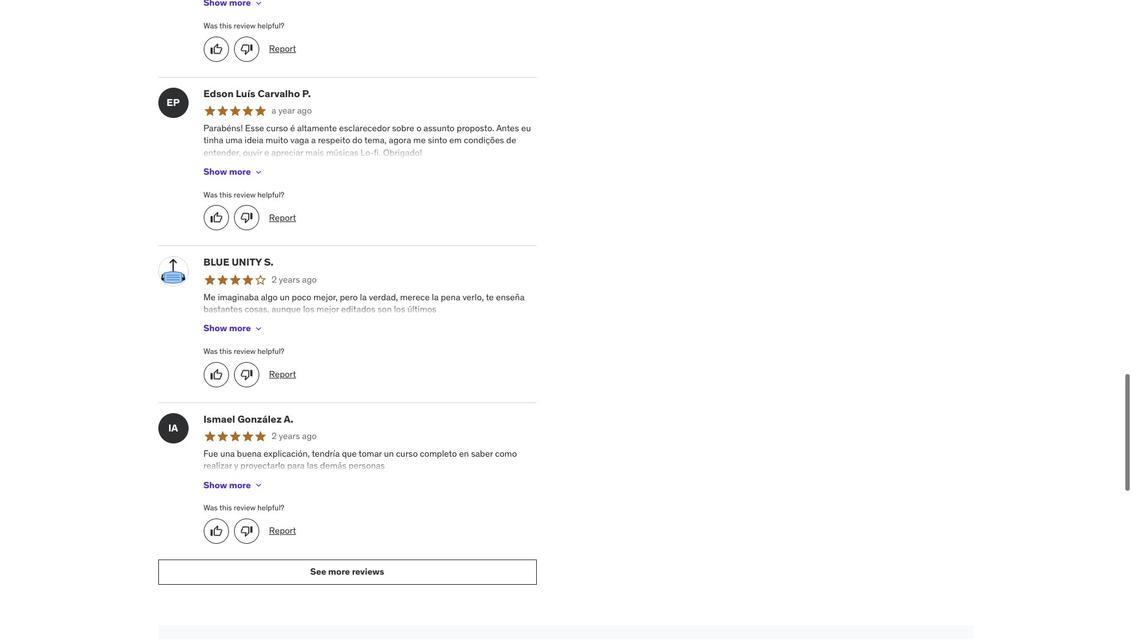 Task type: vqa. For each thing, say whether or not it's contained in the screenshot.
the leftmost A
yes



Task type: locate. For each thing, give the bounding box(es) containing it.
mark as helpful image up edson
[[210, 39, 223, 52]]

2 years ago
[[272, 270, 317, 281], [272, 427, 317, 438]]

2 report button from the top
[[269, 208, 296, 220]]

more down ouvir
[[229, 162, 251, 174]]

pena
[[441, 288, 461, 299]]

show for edson
[[204, 162, 227, 174]]

see more reviews button
[[158, 556, 537, 581]]

1 show more from the top
[[204, 162, 251, 174]]

4 report button from the top
[[269, 521, 296, 534]]

2 down s.
[[272, 270, 277, 281]]

review for gonzález
[[234, 499, 256, 509]]

years down a.
[[279, 427, 300, 438]]

2 xsmall image from the top
[[254, 163, 264, 173]]

respeito
[[318, 131, 351, 142]]

2 years ago for blue unity s.
[[272, 270, 317, 281]]

a up mais
[[311, 131, 316, 142]]

report
[[269, 39, 296, 50], [269, 208, 296, 219], [269, 365, 296, 376], [269, 521, 296, 533]]

2 vertical spatial show
[[204, 476, 227, 487]]

0 vertical spatial years
[[279, 270, 300, 281]]

1 vertical spatial mark as unhelpful image
[[240, 208, 253, 221]]

ago for s.
[[302, 270, 317, 281]]

1 report button from the top
[[269, 39, 296, 51]]

ago up tendría
[[302, 427, 317, 438]]

antes
[[497, 119, 519, 130]]

1 vertical spatial show
[[204, 319, 227, 330]]

2 was from the top
[[204, 186, 218, 195]]

ideia
[[245, 131, 264, 142]]

mark as helpful image for blue unity s.
[[210, 365, 223, 377]]

4 was this review helpful? from the top
[[204, 499, 285, 509]]

2 mark as helpful image from the top
[[210, 521, 223, 534]]

3 report from the top
[[269, 365, 296, 376]]

blue unity s.
[[204, 252, 274, 265]]

4 review from the top
[[234, 499, 256, 509]]

1 was this review helpful? from the top
[[204, 17, 285, 26]]

years for ismael gonzález a.
[[279, 427, 300, 438]]

2 up explicación,
[[272, 427, 277, 438]]

1 helpful? from the top
[[258, 17, 285, 26]]

curso
[[266, 119, 288, 130], [396, 444, 418, 456]]

parabéns! esse curso é altamente esclarecedor sobre o assunto proposto. antes eu tinha uma ideia muito vaga a respeito do tema, agora me sinto em condições de entender, ouvir e apreciar mais músicas lo-fi. obrigado!
[[204, 119, 531, 155]]

show more for ismael
[[204, 476, 251, 487]]

4 this from the top
[[220, 499, 232, 509]]

un
[[280, 288, 290, 299], [384, 444, 394, 456]]

0 vertical spatial curso
[[266, 119, 288, 130]]

show more button for blue
[[204, 312, 264, 338]]

1 vertical spatial ago
[[302, 270, 317, 281]]

0 horizontal spatial los
[[303, 300, 315, 311]]

1 vertical spatial 2 years ago
[[272, 427, 317, 438]]

0 vertical spatial show more
[[204, 162, 251, 174]]

ago up poco
[[302, 270, 317, 281]]

agora
[[389, 131, 412, 142]]

0 vertical spatial show more button
[[204, 156, 264, 181]]

un up aunque
[[280, 288, 290, 299]]

show more down entender,
[[204, 162, 251, 174]]

3 report button from the top
[[269, 365, 296, 377]]

3 helpful? from the top
[[258, 343, 285, 352]]

show more button for ismael
[[204, 469, 264, 494]]

1 horizontal spatial los
[[394, 300, 406, 311]]

was for ismael gonzález a.
[[204, 499, 218, 509]]

show down realizar
[[204, 476, 227, 487]]

los right son
[[394, 300, 406, 311]]

1 vertical spatial 2
[[272, 427, 277, 438]]

years
[[279, 270, 300, 281], [279, 427, 300, 438]]

2 vertical spatial mark as unhelpful image
[[240, 521, 253, 534]]

ia
[[168, 418, 178, 431]]

xsmall image
[[254, 0, 264, 4], [254, 163, 264, 173], [254, 320, 264, 330]]

1 years from the top
[[279, 270, 300, 281]]

report button for a.
[[269, 521, 296, 534]]

0 horizontal spatial un
[[280, 288, 290, 299]]

vaga
[[291, 131, 309, 142]]

1 horizontal spatial curso
[[396, 444, 418, 456]]

show more for blue
[[204, 319, 251, 330]]

report button for carvalho
[[269, 208, 296, 220]]

show
[[204, 162, 227, 174], [204, 319, 227, 330], [204, 476, 227, 487]]

this for edson
[[220, 186, 232, 195]]

e
[[265, 143, 269, 155]]

de
[[507, 131, 517, 142]]

ago for carvalho
[[297, 101, 312, 112]]

ismael gonzález a.
[[204, 409, 294, 421]]

assunto
[[424, 119, 455, 130]]

1 horizontal spatial a
[[311, 131, 316, 142]]

condições
[[464, 131, 505, 142]]

eu
[[522, 119, 531, 130]]

1 review from the top
[[234, 17, 256, 26]]

te
[[486, 288, 494, 299]]

see
[[311, 563, 327, 574]]

this
[[220, 17, 232, 26], [220, 186, 232, 195], [220, 343, 232, 352], [220, 499, 232, 509]]

me
[[414, 131, 426, 142]]

4 report from the top
[[269, 521, 296, 533]]

curso inside fue una buena explicación, tendría que tomar un curso completo en saber como realizar y proyectarlo para las demás personas
[[396, 444, 418, 456]]

mark as helpful image
[[210, 39, 223, 52], [210, 208, 223, 221]]

2 2 from the top
[[272, 427, 277, 438]]

buena
[[237, 444, 262, 456]]

3 was this review helpful? from the top
[[204, 343, 285, 352]]

0 horizontal spatial la
[[360, 288, 367, 299]]

1 los from the left
[[303, 300, 315, 311]]

show more down y
[[204, 476, 251, 487]]

fue
[[204, 444, 218, 456]]

para
[[287, 457, 305, 468]]

xsmall image for luís
[[254, 163, 264, 173]]

show more down bastantes
[[204, 319, 251, 330]]

years for blue unity s.
[[279, 270, 300, 281]]

3 was from the top
[[204, 343, 218, 352]]

show more button
[[204, 156, 264, 181], [204, 312, 264, 338], [204, 469, 264, 494]]

curso left completo
[[396, 444, 418, 456]]

2 2 years ago from the top
[[272, 427, 317, 438]]

3 mark as unhelpful image from the top
[[240, 521, 253, 534]]

review
[[234, 17, 256, 26], [234, 186, 256, 195], [234, 343, 256, 352], [234, 499, 256, 509]]

una
[[220, 444, 235, 456]]

1 horizontal spatial un
[[384, 444, 394, 456]]

2 years ago up poco
[[272, 270, 317, 281]]

review for unity
[[234, 343, 256, 352]]

ago down "p."
[[297, 101, 312, 112]]

4 helpful? from the top
[[258, 499, 285, 509]]

years up poco
[[279, 270, 300, 281]]

report for s.
[[269, 365, 296, 376]]

1 vertical spatial show more
[[204, 319, 251, 330]]

1 vertical spatial a
[[311, 131, 316, 142]]

un right tomar
[[384, 444, 394, 456]]

a.
[[284, 409, 294, 421]]

2 years ago for ismael gonzález a.
[[272, 427, 317, 438]]

2 this from the top
[[220, 186, 232, 195]]

2 years from the top
[[279, 427, 300, 438]]

2 vertical spatial show more
[[204, 476, 251, 487]]

helpful? for carvalho
[[258, 186, 285, 195]]

0 vertical spatial mark as unhelpful image
[[240, 39, 253, 52]]

0 vertical spatial xsmall image
[[254, 0, 264, 4]]

mark as helpful image up blue
[[210, 208, 223, 221]]

more
[[229, 162, 251, 174], [229, 319, 251, 330], [229, 476, 251, 487], [328, 563, 350, 574]]

2 los from the left
[[394, 300, 406, 311]]

muito
[[266, 131, 288, 142]]

curso up muito
[[266, 119, 288, 130]]

0 vertical spatial ago
[[297, 101, 312, 112]]

gonzález
[[238, 409, 282, 421]]

la left pena
[[432, 288, 439, 299]]

show more button down entender,
[[204, 156, 264, 181]]

2 for a.
[[272, 427, 277, 438]]

1 vertical spatial years
[[279, 427, 300, 438]]

mark as unhelpful image
[[240, 39, 253, 52], [240, 208, 253, 221], [240, 521, 253, 534]]

2 show more button from the top
[[204, 312, 264, 338]]

this for ismael
[[220, 499, 232, 509]]

3 show from the top
[[204, 476, 227, 487]]

1 show from the top
[[204, 162, 227, 174]]

1 vertical spatial show more button
[[204, 312, 264, 338]]

1 vertical spatial mark as helpful image
[[210, 521, 223, 534]]

helpful? for a.
[[258, 499, 285, 509]]

0 vertical spatial mark as helpful image
[[210, 365, 223, 377]]

3 xsmall image from the top
[[254, 320, 264, 330]]

was
[[204, 17, 218, 26], [204, 186, 218, 195], [204, 343, 218, 352], [204, 499, 218, 509]]

1 mark as helpful image from the top
[[210, 365, 223, 377]]

em
[[450, 131, 462, 142]]

3 this from the top
[[220, 343, 232, 352]]

more down cosas, on the left of the page
[[229, 319, 251, 330]]

uma
[[226, 131, 243, 142]]

la
[[360, 288, 367, 299], [432, 288, 439, 299]]

3 review from the top
[[234, 343, 256, 352]]

3 show more from the top
[[204, 476, 251, 487]]

show more button down bastantes
[[204, 312, 264, 338]]

more for unity
[[229, 319, 251, 330]]

show down entender,
[[204, 162, 227, 174]]

ago
[[297, 101, 312, 112], [302, 270, 317, 281], [302, 427, 317, 438]]

s.
[[264, 252, 274, 265]]

reviews
[[352, 563, 385, 574]]

a left year
[[272, 101, 276, 112]]

últimos
[[408, 300, 437, 311]]

2 vertical spatial show more button
[[204, 469, 264, 494]]

pero
[[340, 288, 358, 299]]

2 vertical spatial ago
[[302, 427, 317, 438]]

1 vertical spatial mark as helpful image
[[210, 208, 223, 221]]

2 show from the top
[[204, 319, 227, 330]]

0 vertical spatial mark as helpful image
[[210, 39, 223, 52]]

a year ago
[[272, 101, 312, 112]]

0 vertical spatial 2
[[272, 270, 277, 281]]

fi.
[[374, 143, 381, 155]]

4 was from the top
[[204, 499, 218, 509]]

los down poco
[[303, 300, 315, 311]]

la up editados
[[360, 288, 367, 299]]

2 mark as unhelpful image from the top
[[240, 208, 253, 221]]

show more button down y
[[204, 469, 264, 494]]

show down bastantes
[[204, 319, 227, 330]]

2 helpful? from the top
[[258, 186, 285, 195]]

2 review from the top
[[234, 186, 256, 195]]

1 vertical spatial un
[[384, 444, 394, 456]]

tema,
[[365, 131, 387, 142]]

2 for s.
[[272, 270, 277, 281]]

more left xsmall icon
[[229, 476, 251, 487]]

2 years ago down a.
[[272, 427, 317, 438]]

helpful?
[[258, 17, 285, 26], [258, 186, 285, 195], [258, 343, 285, 352], [258, 499, 285, 509]]

1 2 from the top
[[272, 270, 277, 281]]

mark as helpful image for ismael gonzález a.
[[210, 521, 223, 534]]

1 show more button from the top
[[204, 156, 264, 181]]

0 vertical spatial show
[[204, 162, 227, 174]]

show for blue
[[204, 319, 227, 330]]

1 la from the left
[[360, 288, 367, 299]]

obrigado!
[[383, 143, 422, 155]]

0 vertical spatial a
[[272, 101, 276, 112]]

2 report from the top
[[269, 208, 296, 219]]

report button
[[269, 39, 296, 51], [269, 208, 296, 220], [269, 365, 296, 377], [269, 521, 296, 534]]

3 show more button from the top
[[204, 469, 264, 494]]

y
[[234, 457, 238, 468]]

was for blue unity s.
[[204, 343, 218, 352]]

é
[[290, 119, 295, 130]]

2 was this review helpful? from the top
[[204, 186, 285, 195]]

year
[[279, 101, 295, 112]]

a inside parabéns! esse curso é altamente esclarecedor sobre o assunto proposto. antes eu tinha uma ideia muito vaga a respeito do tema, agora me sinto em condições de entender, ouvir e apreciar mais músicas lo-fi. obrigado!
[[311, 131, 316, 142]]

show more
[[204, 162, 251, 174], [204, 319, 251, 330], [204, 476, 251, 487]]

ago for a.
[[302, 427, 317, 438]]

los
[[303, 300, 315, 311], [394, 300, 406, 311]]

carvalho
[[258, 83, 300, 96]]

do
[[353, 131, 363, 142]]

0 horizontal spatial curso
[[266, 119, 288, 130]]

mark as helpful image
[[210, 365, 223, 377], [210, 521, 223, 534]]

tomar
[[359, 444, 382, 456]]

1 2 years ago from the top
[[272, 270, 317, 281]]

2 vertical spatial xsmall image
[[254, 320, 264, 330]]

0 vertical spatial 2 years ago
[[272, 270, 317, 281]]

was this review helpful?
[[204, 17, 285, 26], [204, 186, 285, 195], [204, 343, 285, 352], [204, 499, 285, 509]]

1 horizontal spatial la
[[432, 288, 439, 299]]

0 horizontal spatial a
[[272, 101, 276, 112]]

2
[[272, 270, 277, 281], [272, 427, 277, 438]]

1 vertical spatial xsmall image
[[254, 163, 264, 173]]

0 vertical spatial un
[[280, 288, 290, 299]]

2 show more from the top
[[204, 319, 251, 330]]

1 vertical spatial curso
[[396, 444, 418, 456]]



Task type: describe. For each thing, give the bounding box(es) containing it.
this for blue
[[220, 343, 232, 352]]

parabéns!
[[204, 119, 243, 130]]

algo
[[261, 288, 278, 299]]

verlo,
[[463, 288, 484, 299]]

completo
[[420, 444, 457, 456]]

show more for edson
[[204, 162, 251, 174]]

personas
[[349, 457, 385, 468]]

mark as unhelpful image for gonzález
[[240, 521, 253, 534]]

report button for s.
[[269, 365, 296, 377]]

show for ismael
[[204, 476, 227, 487]]

entender,
[[204, 143, 241, 155]]

saber
[[471, 444, 493, 456]]

luís
[[236, 83, 256, 96]]

ep
[[167, 92, 180, 105]]

altamente
[[297, 119, 337, 130]]

me
[[204, 288, 216, 299]]

see more reviews
[[311, 563, 385, 574]]

proposto.
[[457, 119, 495, 130]]

mais
[[306, 143, 324, 155]]

cosas,
[[245, 300, 270, 311]]

merece
[[400, 288, 430, 299]]

ismael
[[204, 409, 235, 421]]

las
[[307, 457, 318, 468]]

bastantes
[[204, 300, 243, 311]]

tinha
[[204, 131, 223, 142]]

sinto
[[428, 131, 448, 142]]

1 was from the top
[[204, 17, 218, 26]]

editados
[[341, 300, 376, 311]]

blue
[[204, 252, 230, 265]]

curso inside parabéns! esse curso é altamente esclarecedor sobre o assunto proposto. antes eu tinha uma ideia muito vaga a respeito do tema, agora me sinto em condições de entender, ouvir e apreciar mais músicas lo-fi. obrigado!
[[266, 119, 288, 130]]

esclarecedor
[[339, 119, 390, 130]]

un inside fue una buena explicación, tendría que tomar un curso completo en saber como realizar y proyectarlo para las demás personas
[[384, 444, 394, 456]]

mark as unhelpful image
[[240, 365, 253, 377]]

aunque
[[272, 300, 301, 311]]

edson
[[204, 83, 234, 96]]

1 mark as helpful image from the top
[[210, 39, 223, 52]]

ouvir
[[243, 143, 262, 155]]

2 la from the left
[[432, 288, 439, 299]]

sobre
[[392, 119, 415, 130]]

músicas
[[326, 143, 359, 155]]

p.
[[302, 83, 311, 96]]

esse
[[245, 119, 264, 130]]

o
[[417, 119, 422, 130]]

en
[[459, 444, 469, 456]]

was this review helpful? for gonzález
[[204, 499, 285, 509]]

proyectarlo
[[241, 457, 285, 468]]

realizar
[[204, 457, 232, 468]]

fue una buena explicación, tendría que tomar un curso completo en saber como realizar y proyectarlo para las demás personas
[[204, 444, 517, 468]]

unity
[[232, 252, 262, 265]]

review for luís
[[234, 186, 256, 195]]

more right see
[[328, 563, 350, 574]]

show more button for edson
[[204, 156, 264, 181]]

mark as unhelpful image for luís
[[240, 208, 253, 221]]

son
[[378, 300, 392, 311]]

1 report from the top
[[269, 39, 296, 50]]

imaginaba
[[218, 288, 259, 299]]

more for luís
[[229, 162, 251, 174]]

report for carvalho
[[269, 208, 296, 219]]

mejor,
[[314, 288, 338, 299]]

explicación,
[[264, 444, 310, 456]]

poco
[[292, 288, 312, 299]]

como
[[495, 444, 517, 456]]

report for a.
[[269, 521, 296, 533]]

mejor
[[317, 300, 339, 311]]

helpful? for s.
[[258, 343, 285, 352]]

que
[[342, 444, 357, 456]]

enseña
[[496, 288, 525, 299]]

was for edson luís carvalho p.
[[204, 186, 218, 195]]

1 this from the top
[[220, 17, 232, 26]]

tendría
[[312, 444, 340, 456]]

apreciar
[[272, 143, 304, 155]]

was this review helpful? for luís
[[204, 186, 285, 195]]

xsmall image
[[254, 477, 264, 487]]

edson luís carvalho p.
[[204, 83, 311, 96]]

un inside me imaginaba algo un poco mejor, pero la verdad, merece la pena verlo, te enseña bastantes cosas, aunque los mejor editados son los últimos
[[280, 288, 290, 299]]

me imaginaba algo un poco mejor, pero la verdad, merece la pena verlo, te enseña bastantes cosas, aunque los mejor editados son los últimos
[[204, 288, 525, 311]]

was this review helpful? for unity
[[204, 343, 285, 352]]

more for gonzález
[[229, 476, 251, 487]]

verdad,
[[369, 288, 398, 299]]

2 mark as helpful image from the top
[[210, 208, 223, 221]]

1 mark as unhelpful image from the top
[[240, 39, 253, 52]]

lo-
[[361, 143, 374, 155]]

demás
[[320, 457, 347, 468]]

1 xsmall image from the top
[[254, 0, 264, 4]]

xsmall image for unity
[[254, 320, 264, 330]]



